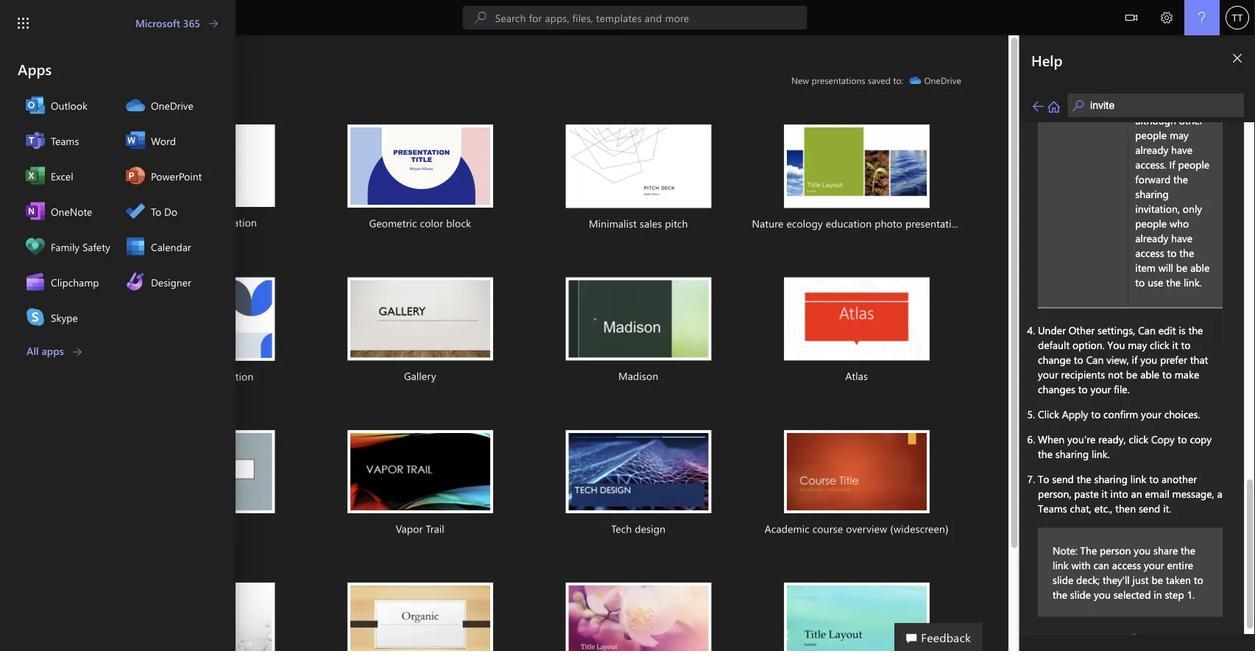 Task type: describe. For each thing, give the bounding box(es) containing it.
all apps link
[[27, 344, 82, 359]]

education
[[826, 217, 872, 230]]

geometric color block
[[369, 216, 471, 230]]

powerpoint
[[151, 169, 202, 183]]

gallery link
[[316, 260, 525, 403]]

tech design link
[[534, 413, 744, 556]]

tt button
[[1221, 0, 1256, 35]]

new for new blank presentation
[[147, 215, 168, 229]]

onenote
[[51, 204, 92, 218]]

1 help region from the left
[[976, 35, 1256, 651]]

 banner
[[0, 0, 1256, 38]]

tech design image
[[566, 430, 712, 513]]

onenote link
[[18, 194, 117, 229]]

madison image
[[566, 277, 712, 360]]

geometric color block image
[[347, 124, 493, 208]]

droplet image
[[129, 583, 275, 651]]

design
[[635, 522, 666, 535]]

nature ecology education photo presentation link
[[752, 107, 964, 251]]

outlook image
[[18, 337, 32, 352]]

new presentations saved to:
[[792, 74, 904, 86]]

all apps
[[27, 344, 64, 357]]

powerpoint link
[[119, 159, 217, 194]]

atlas
[[846, 369, 869, 383]]

outlook link
[[18, 88, 117, 123]]

blank
[[171, 215, 196, 229]]

word
[[151, 134, 176, 147]]

outlook
[[51, 98, 88, 112]]

new for new presentations saved to:
[[792, 74, 810, 86]]

minimalist sales pitch
[[589, 217, 688, 230]]

tab list inside app launcher opened dialog
[[18, 87, 218, 336]]

365
[[183, 16, 200, 30]]

nature
[[752, 217, 784, 230]]

all
[[27, 344, 39, 357]]

minimalist
[[589, 217, 637, 230]]

 button
[[1114, 0, 1150, 38]]

presentation inside 'link'
[[196, 370, 254, 383]]

excel image
[[18, 255, 32, 270]]

gallery image
[[347, 277, 493, 360]]

gallery
[[404, 369, 437, 383]]

to do
[[151, 204, 177, 218]]

academic course overview (widescreen) image
[[784, 430, 930, 513]]

atlas image
[[784, 277, 930, 360]]

powerpoint image
[[18, 296, 32, 311]]

designer
[[151, 275, 191, 289]]

academic course overview (widescreen)
[[765, 522, 949, 535]]

universal
[[150, 370, 193, 383]]

1 horizontal spatial onedrive
[[925, 74, 962, 86]]

calendar
[[151, 240, 191, 253]]

feedback
[[922, 629, 972, 645]]

clipchamp link
[[18, 265, 117, 300]]

word link
[[119, 123, 217, 159]]

my content image
[[18, 131, 32, 146]]

app launcher opened dialog
[[0, 0, 236, 651]]

theme
[[182, 71, 233, 95]]

parcel image
[[129, 430, 275, 513]]

Search box. Suggestions appear as you type. search field
[[496, 6, 808, 29]]

course
[[813, 522, 844, 535]]

microsoft
[[135, 16, 180, 30]]

vapor trail
[[396, 522, 445, 535]]

teams
[[51, 134, 79, 147]]

vapor trail link
[[316, 413, 525, 556]]

universal presentation
[[150, 370, 254, 383]]

academic course overview (widescreen) link
[[752, 413, 962, 556]]

teams link
[[18, 123, 117, 159]]

to do link
[[119, 194, 217, 229]]

sales
[[640, 217, 662, 230]]

block
[[447, 216, 471, 230]]

select a theme
[[115, 71, 233, 95]]

academic
[[765, 522, 810, 535]]

nature ecology education photo presentation
[[752, 217, 964, 230]]

presentation right photo
[[906, 217, 964, 230]]



Task type: locate. For each thing, give the bounding box(es) containing it.
designer link
[[119, 265, 217, 300]]

0 horizontal spatial new
[[147, 215, 168, 229]]

universal presentation image
[[129, 277, 275, 361]]

family safety link
[[18, 229, 117, 265]]

1 vertical spatial onedrive
[[151, 98, 194, 112]]

tech
[[612, 522, 632, 535]]

pitch
[[665, 217, 688, 230]]

to
[[151, 204, 161, 218]]

0 vertical spatial new
[[792, 74, 810, 86]]

new blank presentation
[[147, 215, 257, 229]]

nature ecology education photo presentation image
[[784, 124, 930, 208]]

atlas link
[[752, 260, 962, 403]]

watercolor presentation (widescreen) image
[[784, 583, 930, 651]]

new inside templates element
[[147, 215, 168, 229]]

microsoft 365
[[135, 16, 200, 30]]

madison link
[[534, 260, 744, 403]]

to:
[[894, 74, 904, 86]]

tech design
[[612, 522, 666, 535]]

universal presentation link
[[97, 260, 307, 404]]

photo
[[875, 217, 903, 230]]

1 vertical spatial new
[[147, 215, 168, 229]]

microsoft 365 link
[[135, 16, 218, 31]]

tt
[[1233, 12, 1244, 23]]

cherry blossom nature presentation (widescreen) image
[[566, 583, 712, 651]]

excel
[[51, 169, 73, 183]]

color
[[420, 216, 444, 230]]

create image
[[18, 90, 32, 105]]

family
[[51, 240, 80, 253]]

minimalist sales pitch link
[[534, 107, 744, 251]]

new
[[792, 74, 810, 86], [147, 215, 168, 229]]

a
[[167, 71, 177, 95]]

trail
[[426, 522, 445, 535]]

onedrive right to:
[[925, 74, 962, 86]]

clipchamp
[[51, 275, 99, 289]]

vapor
[[396, 522, 423, 535]]

madison
[[619, 369, 659, 383]]

1 horizontal spatial new
[[792, 74, 810, 86]]

geometric color block link
[[316, 107, 525, 251]]

tab list containing outlook
[[18, 87, 218, 336]]

onedrive inside onedrive link
[[151, 98, 194, 112]]

overview
[[847, 522, 888, 535]]

tab list
[[18, 87, 218, 336]]

do
[[164, 204, 177, 218]]

onedrive down a at the left top
[[151, 98, 194, 112]]

calendar link
[[119, 229, 217, 265]]

help region
[[976, 35, 1256, 651], [1020, 35, 1256, 651]]

select
[[115, 71, 163, 95]]

vapor trail image
[[347, 430, 493, 513]]

saved
[[869, 74, 891, 86]]

apps
[[18, 59, 52, 78]]

safety
[[82, 240, 110, 253]]

word image
[[18, 214, 32, 228]]

skype
[[51, 310, 78, 324]]

0 horizontal spatial onedrive
[[151, 98, 194, 112]]

apps
[[42, 344, 64, 357]]

0 vertical spatial onedrive
[[925, 74, 962, 86]]

geometric
[[369, 216, 417, 230]]

navigation
[[0, 35, 50, 489]]

help
[[1032, 50, 1063, 70]]

onedrive
[[925, 74, 962, 86], [151, 98, 194, 112]]

presentation right 'universal'
[[196, 370, 254, 383]]

feedback button
[[895, 623, 983, 651]]

new left presentations
[[792, 74, 810, 86]]

minimalist sales pitch image
[[566, 124, 712, 208]]

apps image
[[18, 172, 32, 187]]

templates element
[[97, 107, 971, 651]]

presentation right blank
[[199, 215, 257, 229]]

(widescreen)
[[891, 522, 949, 535]]

excel link
[[18, 159, 117, 194]]

new blank presentation link
[[97, 107, 307, 250]]

skype link
[[18, 300, 117, 336]]

onedrive link
[[119, 88, 217, 123]]

family safety
[[51, 240, 110, 253]]

None search field
[[463, 6, 808, 29]]

ecology
[[787, 217, 823, 230]]

presentations
[[812, 74, 866, 86]]


[[1126, 12, 1138, 24]]

new left blank
[[147, 215, 168, 229]]

presentation
[[199, 215, 257, 229], [906, 217, 964, 230], [196, 370, 254, 383]]

organic image
[[347, 583, 493, 651]]

2 help region from the left
[[1020, 35, 1256, 651]]



Task type: vqa. For each thing, say whether or not it's contained in the screenshot.
All
yes



